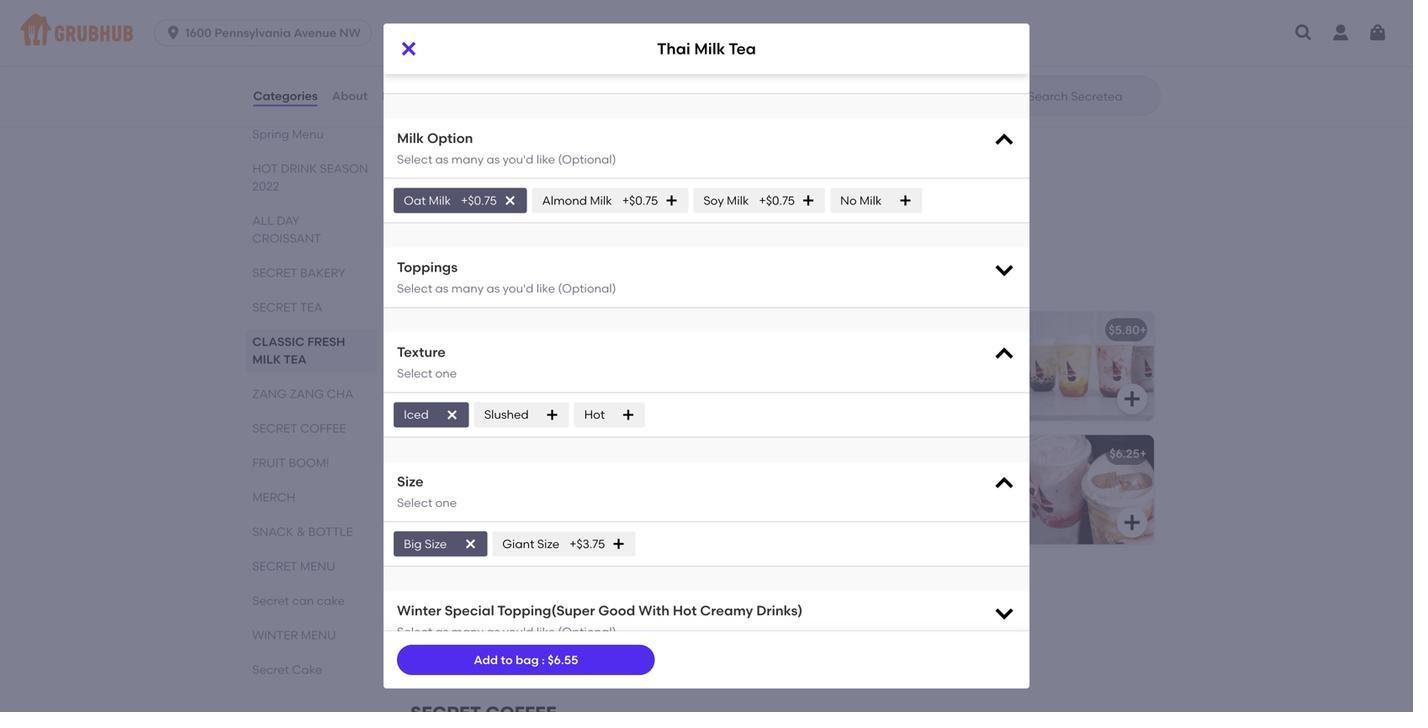 Task type: locate. For each thing, give the bounding box(es) containing it.
special
[[445, 603, 494, 619]]

reviews
[[382, 89, 429, 103]]

mango dirty milk
[[801, 323, 898, 337]]

0 horizontal spatial zang zang cha
[[252, 387, 354, 401]]

3 secret from the top
[[252, 421, 297, 436]]

1 $5.55 from the top
[[732, 16, 763, 30]]

select up big
[[397, 496, 433, 510]]

$5.55 for secret milk tea image
[[732, 16, 763, 30]]

topping not included! for thai milk tea image
[[424, 164, 546, 178]]

+
[[763, 16, 770, 30], [763, 323, 770, 337], [1140, 323, 1147, 337], [763, 447, 770, 461], [1140, 447, 1147, 461]]

select inside winter special topping(super good with hot creamy drinks) select as many as you'd like (optional)
[[397, 625, 433, 640]]

3 many from the top
[[451, 625, 484, 640]]

topping not included! up the "add"
[[424, 594, 546, 609]]

$5.80 + for oero dirty milk image
[[732, 447, 770, 461]]

zang zang cha
[[411, 272, 569, 294], [252, 387, 354, 401]]

like inside winter special topping(super good with hot creamy drinks) select as many as you'd like (optional)
[[537, 625, 555, 640]]

search icon image
[[1001, 86, 1021, 106]]

secret up fruit
[[252, 421, 297, 436]]

0 vertical spatial $5.80
[[1109, 323, 1140, 337]]

secret left can
[[252, 594, 289, 608]]

topping down option on the top left of the page
[[424, 164, 469, 178]]

1 horizontal spatial $5.80
[[1109, 323, 1140, 337]]

0 vertical spatial many
[[451, 152, 484, 166]]

secret down 'croissant'
[[252, 266, 297, 280]]

reviews button
[[381, 66, 430, 126]]

2 vertical spatial (optional)
[[558, 625, 616, 640]]

0 horizontal spatial size
[[397, 473, 424, 490]]

oero dirty milk image
[[651, 435, 777, 545]]

coffee
[[300, 421, 346, 436]]

1 vertical spatial like
[[537, 282, 555, 296]]

$5.55
[[732, 16, 763, 30], [732, 323, 763, 337]]

taro milk tea image
[[1028, 5, 1154, 114]]

3 +$0.75 from the left
[[759, 193, 795, 208]]

1 vertical spatial one
[[435, 496, 457, 510]]

select down option on the top left of the page
[[397, 152, 433, 166]]

tea down classic
[[284, 352, 307, 367]]

like inside "toppings select as many as you'd like (optional)"
[[537, 282, 555, 296]]

2 you'd from the top
[[503, 282, 534, 296]]

1 many from the top
[[451, 152, 484, 166]]

0 vertical spatial topping
[[424, 164, 469, 178]]

like up almond
[[537, 152, 555, 166]]

2 vertical spatial secret
[[252, 663, 289, 677]]

zang zang cha up sugar
[[411, 272, 569, 294]]

$5.80 +
[[1109, 323, 1147, 337], [732, 447, 770, 461]]

secret for secret milk tea
[[424, 16, 461, 30]]

topping not included! for strawberry dirty milk image
[[424, 594, 546, 609]]

3 like from the top
[[537, 625, 555, 640]]

1 vertical spatial $5.55 +
[[732, 323, 770, 337]]

$5.55 + for 'brown sugar boba dirty milk' image
[[732, 323, 770, 337]]

milk inside 'milk option select as many as you'd like (optional)'
[[397, 130, 424, 146]]

secret milk tea
[[424, 16, 511, 30]]

1 vertical spatial (optional)
[[558, 282, 616, 296]]

2 select from the top
[[397, 282, 433, 296]]

included! up almond
[[494, 164, 546, 178]]

2 +$0.75 from the left
[[622, 193, 658, 208]]

1 (optional) from the top
[[558, 152, 616, 166]]

1 vertical spatial menu
[[301, 628, 336, 643]]

lotus
[[884, 447, 915, 461]]

2 (optional) from the top
[[558, 282, 616, 296]]

1 vertical spatial secret
[[252, 594, 289, 608]]

notice
[[487, 54, 523, 68]]

svg image inside 1600 pennsylvania avenue nw button
[[165, 24, 182, 41]]

2 $5.55 + from the top
[[732, 323, 770, 337]]

zang zang cha up secret coffee
[[252, 387, 354, 401]]

0 vertical spatial not
[[472, 164, 491, 178]]

4 secret from the top
[[252, 559, 297, 574]]

1 vertical spatial $5.80 +
[[732, 447, 770, 461]]

0 vertical spatial cha
[[527, 272, 569, 294]]

1 +$0.75 from the left
[[461, 193, 497, 208]]

tea
[[300, 300, 322, 315], [284, 352, 307, 367]]

2 secret from the top
[[252, 300, 297, 315]]

0 vertical spatial $5.80 +
[[1109, 323, 1147, 337]]

topping not included! inside button
[[424, 594, 546, 609]]

+$0.75 right "oat milk" on the top left of the page
[[461, 193, 497, 208]]

secret for secret cake
[[252, 663, 289, 677]]

$5.55 for 'brown sugar boba dirty milk' image
[[732, 323, 763, 337]]

one inside texture select one
[[435, 366, 457, 381]]

$5.55 +
[[732, 16, 770, 30], [732, 323, 770, 337]]

1 vertical spatial not
[[472, 594, 491, 609]]

5 select from the top
[[397, 625, 433, 640]]

1 $5.55 + from the top
[[732, 16, 770, 30]]

many down the special
[[451, 625, 484, 640]]

2 topping from the top
[[424, 594, 469, 609]]

cake
[[292, 663, 322, 677]]

select inside texture select one
[[397, 366, 433, 381]]

size for big size
[[425, 537, 447, 551]]

svg image
[[745, 82, 766, 102], [504, 194, 517, 207], [665, 194, 678, 207], [802, 194, 815, 207], [745, 206, 766, 226], [446, 408, 459, 422], [546, 408, 559, 422], [622, 408, 635, 422], [993, 472, 1016, 496], [464, 538, 477, 551], [612, 538, 625, 551]]

day
[[277, 214, 300, 228]]

1600
[[185, 26, 212, 40]]

1 one from the top
[[435, 366, 457, 381]]

1 like from the top
[[537, 152, 555, 166]]

dirty right mango
[[844, 323, 872, 337]]

merch
[[252, 490, 295, 505]]

secret up 15
[[424, 16, 461, 30]]

+ for mango dirty milk
[[1140, 323, 1147, 337]]

included!
[[494, 164, 546, 178], [494, 594, 546, 609]]

2 vertical spatial like
[[537, 625, 555, 640]]

topping not included! down option on the top left of the page
[[424, 164, 546, 178]]

cha up coffee
[[327, 387, 354, 401]]

0 vertical spatial menu
[[300, 559, 335, 574]]

1 horizontal spatial size
[[425, 537, 447, 551]]

(optional) inside 'milk option select as many as you'd like (optional)'
[[558, 152, 616, 166]]

with
[[639, 603, 670, 619]]

many up sugar
[[451, 282, 484, 296]]

select down texture
[[397, 366, 433, 381]]

dirty
[[534, 323, 562, 337], [844, 323, 872, 337], [455, 447, 483, 461], [918, 447, 945, 461]]

size right big
[[425, 537, 447, 551]]

hot
[[584, 408, 605, 422], [673, 603, 697, 619]]

mango dirty milk image
[[1028, 312, 1154, 421]]

thai milk tea
[[657, 39, 756, 58], [424, 140, 499, 154]]

1 vertical spatial tea
[[284, 352, 307, 367]]

1 vertical spatial topping
[[424, 594, 469, 609]]

0 horizontal spatial hot
[[584, 408, 605, 422]]

1 vertical spatial thai milk tea
[[424, 140, 499, 154]]

one inside size select one
[[435, 496, 457, 510]]

0 horizontal spatial thai milk tea
[[424, 140, 499, 154]]

one for texture
[[435, 366, 457, 381]]

not down option on the top left of the page
[[472, 164, 491, 178]]

select down winter
[[397, 625, 433, 640]]

not inside button
[[472, 594, 491, 609]]

to
[[501, 653, 513, 667]]

0 vertical spatial $5.55
[[732, 16, 763, 30]]

dirty right lotus
[[918, 447, 945, 461]]

zang up brown sugar boba dirty milk
[[469, 272, 523, 294]]

2 not from the top
[[472, 594, 491, 609]]

0 vertical spatial $5.55 +
[[732, 16, 770, 30]]

oat milk
[[404, 193, 451, 208]]

1 not from the top
[[472, 164, 491, 178]]

+$0.75
[[461, 193, 497, 208], [622, 193, 658, 208], [759, 193, 795, 208]]

1 vertical spatial hot
[[673, 603, 697, 619]]

1 topping from the top
[[424, 164, 469, 178]]

1 horizontal spatial $5.80 +
[[1109, 323, 1147, 337]]

0 vertical spatial like
[[537, 152, 555, 166]]

tea inside classic fresh milk tea
[[284, 352, 307, 367]]

1 horizontal spatial +$0.75
[[622, 193, 658, 208]]

0 vertical spatial hot
[[584, 408, 605, 422]]

10 max
[[397, 17, 436, 31]]

you'd
[[503, 152, 534, 166], [503, 282, 534, 296], [503, 625, 534, 640]]

0 vertical spatial tea
[[300, 300, 322, 315]]

(optional) inside winter special topping(super good with hot creamy drinks) select as many as you'd like (optional)
[[558, 625, 616, 640]]

2 vertical spatial you'd
[[503, 625, 534, 640]]

classic
[[252, 335, 305, 349]]

thai milk tea image
[[651, 128, 777, 238]]

dirty right oero at the bottom of page
[[455, 447, 483, 461]]

size select one
[[397, 473, 457, 510]]

bottle
[[308, 525, 353, 539]]

1 select from the top
[[397, 152, 433, 166]]

brown sugar boba dirty milk image
[[651, 312, 777, 421]]

mango
[[801, 323, 841, 337]]

strawberry dirty milk image
[[651, 559, 777, 668]]

included! inside button
[[494, 594, 546, 609]]

menu up 'cake'
[[301, 628, 336, 643]]

0 horizontal spatial $5.80
[[732, 447, 763, 461]]

not
[[472, 164, 491, 178], [472, 594, 491, 609]]

2 like from the top
[[537, 282, 555, 296]]

one up big size
[[435, 496, 457, 510]]

min
[[463, 54, 485, 68]]

0 vertical spatial you'd
[[503, 152, 534, 166]]

milk
[[464, 16, 488, 30], [829, 16, 853, 30], [694, 39, 725, 58], [397, 130, 424, 146], [452, 140, 476, 154], [429, 193, 451, 208], [590, 193, 612, 208], [727, 193, 749, 208], [860, 193, 882, 208], [564, 323, 588, 337], [875, 323, 898, 337], [486, 447, 509, 461], [948, 447, 972, 461]]

0 vertical spatial zang zang cha
[[411, 272, 569, 294]]

tea down the bakery
[[300, 300, 322, 315]]

1 secret from the top
[[252, 266, 297, 280]]

+$0.75 right soy milk
[[759, 193, 795, 208]]

2 topping not included! from the top
[[424, 594, 546, 609]]

like up brown sugar boba dirty milk
[[537, 282, 555, 296]]

menu down bottle
[[300, 559, 335, 574]]

many inside 'milk option select as many as you'd like (optional)'
[[451, 152, 484, 166]]

tea inside button
[[855, 16, 876, 30]]

0 vertical spatial thai
[[657, 39, 691, 58]]

secret milk tea image
[[651, 5, 777, 114]]

requires
[[397, 54, 446, 68]]

0 horizontal spatial thai
[[424, 140, 449, 154]]

like down topping(super
[[537, 625, 555, 640]]

0 horizontal spatial $5.80 +
[[732, 447, 770, 461]]

$5.55 + for secret milk tea image
[[732, 16, 770, 30]]

select inside size select one
[[397, 496, 433, 510]]

almond milk
[[542, 193, 612, 208]]

secret down snack on the left of the page
[[252, 559, 297, 574]]

spring menu
[[252, 127, 324, 141]]

thai
[[657, 39, 691, 58], [424, 140, 449, 154]]

zang
[[411, 272, 465, 294], [469, 272, 523, 294], [252, 387, 287, 401], [290, 387, 324, 401]]

1 horizontal spatial thai milk tea
[[657, 39, 756, 58]]

1 vertical spatial $5.55
[[732, 323, 763, 337]]

good
[[598, 603, 635, 619]]

1 horizontal spatial hot
[[673, 603, 697, 619]]

2 $5.55 from the top
[[732, 323, 763, 337]]

1 vertical spatial $5.80
[[732, 447, 763, 461]]

boom!
[[289, 456, 329, 470]]

secret up classic
[[252, 300, 297, 315]]

one down texture
[[435, 366, 457, 381]]

1 vertical spatial you'd
[[503, 282, 534, 296]]

texture
[[397, 344, 446, 360]]

topping not included!
[[424, 164, 546, 178], [424, 594, 546, 609]]

2 many from the top
[[451, 282, 484, 296]]

cha up boba
[[527, 272, 569, 294]]

svg image
[[1294, 23, 1314, 43], [1368, 23, 1388, 43], [165, 24, 182, 41], [399, 39, 419, 59], [1122, 82, 1142, 102], [993, 129, 1016, 152], [899, 194, 912, 207], [993, 258, 1016, 282], [993, 343, 1016, 366], [745, 389, 766, 409], [1122, 389, 1142, 409], [745, 513, 766, 533], [1122, 513, 1142, 533], [993, 602, 1016, 625]]

0 vertical spatial one
[[435, 366, 457, 381]]

topping
[[424, 164, 469, 178], [424, 594, 469, 609]]

2 horizontal spatial +$0.75
[[759, 193, 795, 208]]

3 select from the top
[[397, 366, 433, 381]]

you'd inside 'milk option select as many as you'd like (optional)'
[[503, 152, 534, 166]]

0 horizontal spatial +$0.75
[[461, 193, 497, 208]]

$5.55 + left mango
[[732, 323, 770, 337]]

0 vertical spatial topping not included!
[[424, 164, 546, 178]]

0 vertical spatial (optional)
[[558, 152, 616, 166]]

1 vertical spatial included!
[[494, 594, 546, 609]]

menu
[[300, 559, 335, 574], [301, 628, 336, 643]]

not for strawberry dirty milk image
[[472, 594, 491, 609]]

select down toppings
[[397, 282, 433, 296]]

+$0.75 right 'almond milk'
[[622, 193, 658, 208]]

2 one from the top
[[435, 496, 457, 510]]

not up the "add"
[[472, 594, 491, 609]]

$5.55 + left taro
[[732, 16, 770, 30]]

2 included! from the top
[[494, 594, 546, 609]]

milk inside button
[[829, 16, 853, 30]]

topping inside button
[[424, 594, 469, 609]]

menu for secret menu
[[300, 559, 335, 574]]

select inside 'milk option select as many as you'd like (optional)'
[[397, 152, 433, 166]]

1 included! from the top
[[494, 164, 546, 178]]

1 you'd from the top
[[503, 152, 534, 166]]

not for thai milk tea image
[[472, 164, 491, 178]]

2 horizontal spatial size
[[537, 537, 560, 551]]

many down option on the top left of the page
[[451, 152, 484, 166]]

giant size
[[502, 537, 560, 551]]

3 you'd from the top
[[503, 625, 534, 640]]

(optional)
[[558, 152, 616, 166], [558, 282, 616, 296], [558, 625, 616, 640]]

1 topping not included! from the top
[[424, 164, 546, 178]]

topping down big size
[[424, 594, 469, 609]]

included! down giant
[[494, 594, 546, 609]]

soy
[[704, 193, 724, 208]]

1600 pennsylvania avenue nw
[[185, 26, 361, 40]]

0 vertical spatial secret
[[424, 16, 461, 30]]

size up big
[[397, 473, 424, 490]]

size right giant
[[537, 537, 560, 551]]

select inside "toppings select as many as you'd like (optional)"
[[397, 282, 433, 296]]

one
[[435, 366, 457, 381], [435, 496, 457, 510]]

drink
[[281, 162, 317, 176]]

secret
[[424, 16, 461, 30], [252, 594, 289, 608], [252, 663, 289, 677]]

4 select from the top
[[397, 496, 433, 510]]

winter special topping(super good with hot creamy drinks) select as many as you'd like (optional)
[[397, 603, 803, 640]]

almond
[[542, 193, 587, 208]]

1 vertical spatial many
[[451, 282, 484, 296]]

secret down winter
[[252, 663, 289, 677]]

all
[[252, 214, 274, 228]]

cha
[[527, 272, 569, 294], [327, 387, 354, 401]]

0 vertical spatial included!
[[494, 164, 546, 178]]

0 horizontal spatial cha
[[327, 387, 354, 401]]

2 vertical spatial many
[[451, 625, 484, 640]]

$5.55 left mango
[[732, 323, 763, 337]]

1 vertical spatial topping not included!
[[424, 594, 546, 609]]

zang up secret coffee
[[290, 387, 324, 401]]

like inside 'milk option select as many as you'd like (optional)'
[[537, 152, 555, 166]]

3 (optional) from the top
[[558, 625, 616, 640]]

secret cake
[[252, 663, 322, 677]]

$5.55 left taro
[[732, 16, 763, 30]]



Task type: describe. For each thing, give the bounding box(es) containing it.
no
[[840, 193, 857, 208]]

peanut butter lotus dirty milk image
[[1028, 435, 1154, 545]]

creamy
[[700, 603, 753, 619]]

topping for thai milk tea image
[[424, 164, 469, 178]]

2022
[[252, 179, 279, 193]]

big
[[404, 537, 422, 551]]

slushed
[[484, 408, 529, 422]]

hot
[[252, 162, 278, 176]]

menu
[[292, 127, 324, 141]]

+$0.75 for almond milk
[[622, 193, 658, 208]]

add to bag : $6.55
[[474, 653, 578, 667]]

$5.80 for mango dirty milk image
[[1109, 323, 1140, 337]]

all day croissant
[[252, 214, 321, 246]]

zang down milk
[[252, 387, 287, 401]]

$5.80 for oero dirty milk image
[[732, 447, 763, 461]]

winter menu
[[252, 628, 336, 643]]

10
[[397, 17, 409, 31]]

toppings
[[397, 259, 458, 276]]

included! for strawberry dirty milk image
[[494, 594, 546, 609]]

soy milk
[[704, 193, 749, 208]]

$6.25
[[1110, 447, 1140, 461]]

secret coffee
[[252, 421, 346, 436]]

boba
[[500, 323, 531, 337]]

select for toppings
[[397, 282, 433, 296]]

brown sugar boba dirty milk
[[424, 323, 588, 337]]

0 vertical spatial thai milk tea
[[657, 39, 756, 58]]

secret tea
[[252, 300, 322, 315]]

select for texture
[[397, 366, 433, 381]]

secret for secret tea
[[252, 300, 297, 315]]

1 horizontal spatial zang zang cha
[[411, 272, 569, 294]]

many inside winter special topping(super good with hot creamy drinks) select as many as you'd like (optional)
[[451, 625, 484, 640]]

&
[[297, 525, 305, 539]]

1 vertical spatial thai
[[424, 140, 449, 154]]

season
[[320, 162, 368, 176]]

milk
[[252, 352, 281, 367]]

you'd inside "toppings select as many as you'd like (optional)"
[[503, 282, 534, 296]]

big size
[[404, 537, 447, 551]]

snack
[[252, 525, 294, 539]]

about button
[[331, 66, 369, 126]]

toppings select as many as you'd like (optional)
[[397, 259, 616, 296]]

topping for strawberry dirty milk image
[[424, 594, 469, 609]]

secret for secret bakery
[[252, 266, 297, 280]]

$5.80 + for mango dirty milk image
[[1109, 323, 1147, 337]]

taro milk tea
[[801, 16, 876, 30]]

no milk
[[840, 193, 882, 208]]

cake
[[317, 594, 345, 608]]

peanut butter lotus dirty milk
[[801, 447, 972, 461]]

fresh
[[307, 335, 345, 349]]

1 vertical spatial zang zang cha
[[252, 387, 354, 401]]

(optional) inside "toppings select as many as you'd like (optional)"
[[558, 282, 616, 296]]

taro
[[801, 16, 826, 30]]

can
[[292, 594, 314, 608]]

hot inside winter special topping(super good with hot creamy drinks) select as many as you'd like (optional)
[[673, 603, 697, 619]]

+$3.75
[[570, 537, 605, 551]]

many inside "toppings select as many as you'd like (optional)"
[[451, 282, 484, 296]]

+$0.75 for oat milk
[[461, 193, 497, 208]]

snack & bottle
[[252, 525, 353, 539]]

menu for winter menu
[[301, 628, 336, 643]]

texture select one
[[397, 344, 457, 381]]

oero dirty milk
[[424, 447, 509, 461]]

included! for thai milk tea image
[[494, 164, 546, 178]]

bakery
[[300, 266, 345, 280]]

1 horizontal spatial thai
[[657, 39, 691, 58]]

secret for secret menu
[[252, 559, 297, 574]]

classic fresh milk tea
[[252, 335, 345, 367]]

hot drink season 2022
[[252, 162, 368, 193]]

zang up the brown
[[411, 272, 465, 294]]

croissant
[[252, 231, 321, 246]]

topping not included! button
[[414, 559, 777, 668]]

one for size
[[435, 496, 457, 510]]

peanut
[[801, 447, 842, 461]]

avenue
[[294, 26, 337, 40]]

secret can cake
[[252, 594, 345, 608]]

bag
[[516, 653, 539, 667]]

drinks)
[[756, 603, 803, 619]]

secret for secret coffee
[[252, 421, 297, 436]]

+ for brown sugar boba dirty milk
[[763, 323, 770, 337]]

giant
[[502, 537, 535, 551]]

secret bakery
[[252, 266, 345, 280]]

nw
[[339, 26, 361, 40]]

categories
[[253, 89, 318, 103]]

winter
[[397, 603, 441, 619]]

fruit
[[252, 456, 286, 470]]

main navigation navigation
[[0, 0, 1413, 66]]

pennsylvania
[[214, 26, 291, 40]]

milk option select as many as you'd like (optional)
[[397, 130, 616, 166]]

winter
[[252, 628, 298, 643]]

:
[[542, 653, 545, 667]]

$6.55
[[548, 653, 578, 667]]

about
[[332, 89, 368, 103]]

add
[[474, 653, 498, 667]]

size for giant size
[[537, 537, 560, 551]]

$6.25 +
[[1110, 447, 1147, 461]]

+$0.75 for soy milk
[[759, 193, 795, 208]]

iced
[[404, 408, 429, 422]]

+ for peanut butter lotus dirty milk
[[1140, 447, 1147, 461]]

1 horizontal spatial cha
[[527, 272, 569, 294]]

secret for secret can cake
[[252, 594, 289, 608]]

brown
[[424, 323, 460, 337]]

spring
[[252, 127, 289, 141]]

Search Secretea search field
[[1026, 88, 1155, 104]]

select for size
[[397, 496, 433, 510]]

size inside size select one
[[397, 473, 424, 490]]

1600 pennsylvania avenue nw button
[[154, 19, 378, 46]]

fruit boom!
[[252, 456, 329, 470]]

you'd inside winter special topping(super good with hot creamy drinks) select as many as you'd like (optional)
[[503, 625, 534, 640]]

dirty right boba
[[534, 323, 562, 337]]

15
[[449, 54, 460, 68]]

oero
[[424, 447, 453, 461]]

taro milk tea button
[[791, 5, 1154, 114]]

topping(super
[[497, 603, 595, 619]]

option
[[427, 130, 473, 146]]

1 vertical spatial cha
[[327, 387, 354, 401]]



Task type: vqa. For each thing, say whether or not it's contained in the screenshot.
the (90 corresponding to Goddess
no



